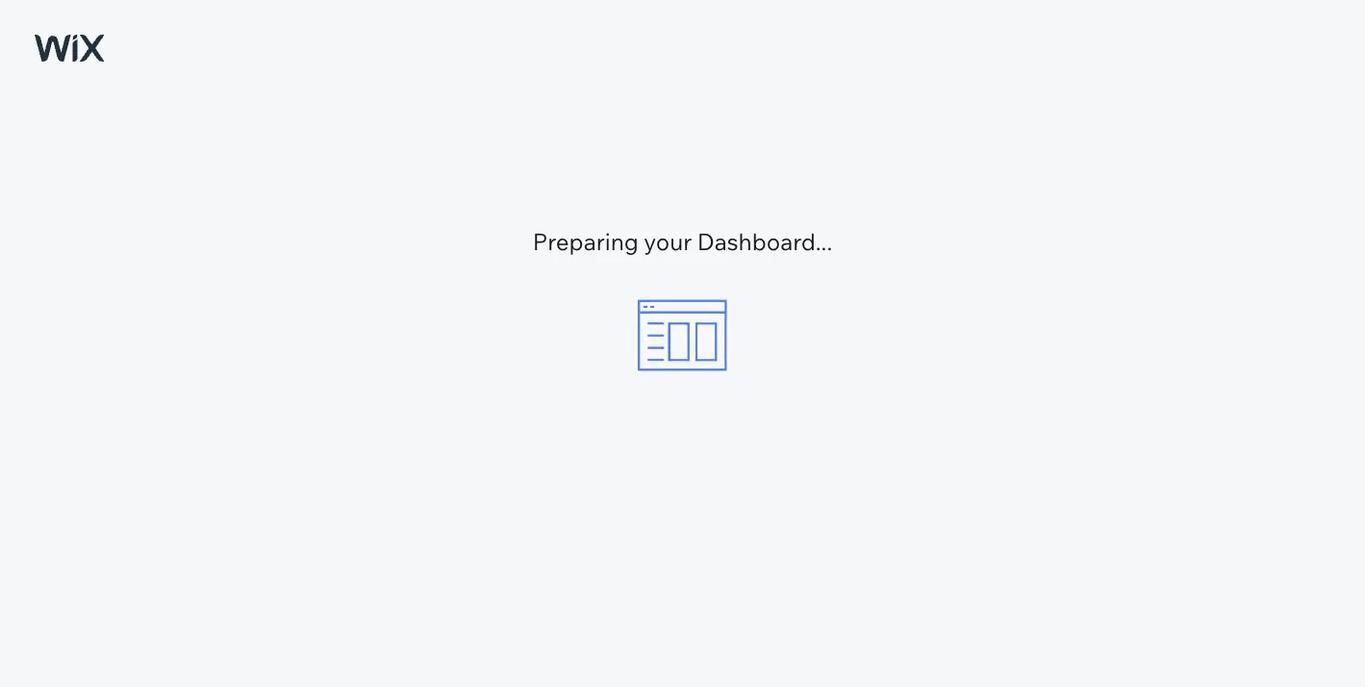 Task type: locate. For each thing, give the bounding box(es) containing it.
wix logo image
[[35, 35, 104, 62]]

your
[[644, 227, 692, 256]]

preparing
[[533, 227, 639, 256]]



Task type: describe. For each thing, give the bounding box(es) containing it.
preparing your dashboard...
[[533, 227, 833, 256]]

dashboard...
[[697, 227, 833, 256]]



Task type: vqa. For each thing, say whether or not it's contained in the screenshot.
Over associated with Engagement
no



